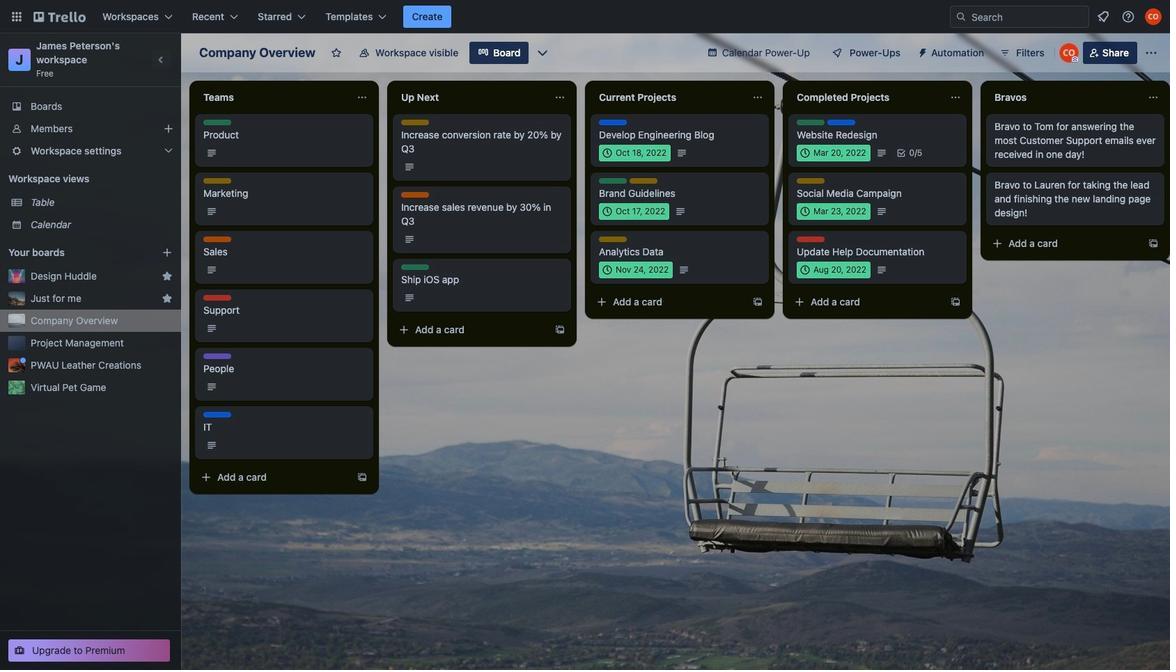 Task type: vqa. For each thing, say whether or not it's contained in the screenshot.
Board image on the top left
no



Task type: locate. For each thing, give the bounding box(es) containing it.
show menu image
[[1145, 46, 1158, 60]]

color: blue, title: "it" element
[[599, 120, 627, 125], [828, 120, 855, 125], [203, 412, 231, 418]]

color: green, title: "product" element
[[203, 120, 231, 125], [797, 120, 825, 125], [599, 178, 627, 184], [401, 265, 429, 270]]

0 vertical spatial starred icon image
[[162, 271, 173, 282]]

your boards with 6 items element
[[8, 245, 141, 261]]

1 horizontal spatial color: orange, title: "sales" element
[[401, 192, 429, 198]]

1 starred icon image from the top
[[162, 271, 173, 282]]

primary element
[[0, 0, 1170, 33]]

1 vertical spatial create from template… image
[[357, 472, 368, 483]]

color: red, title: "support" element
[[797, 237, 825, 242], [203, 295, 231, 301]]

0 horizontal spatial create from template… image
[[357, 472, 368, 483]]

christina overa (christinaovera) image
[[1145, 8, 1162, 25]]

star or unstar board image
[[331, 47, 342, 59]]

color: orange, title: "sales" element
[[401, 192, 429, 198], [203, 237, 231, 242]]

christina overa (christinaovera) image
[[1059, 43, 1079, 63]]

1 vertical spatial color: orange, title: "sales" element
[[203, 237, 231, 242]]

1 horizontal spatial color: blue, title: "it" element
[[599, 120, 627, 125]]

create from template… image
[[555, 325, 566, 336], [357, 472, 368, 483]]

color: yellow, title: "marketing" element
[[401, 120, 429, 125], [203, 178, 231, 184], [630, 178, 658, 184], [797, 178, 825, 184], [599, 237, 627, 242]]

0 horizontal spatial color: red, title: "support" element
[[203, 295, 231, 301]]

back to home image
[[33, 6, 86, 28]]

2 horizontal spatial create from template… image
[[1148, 238, 1159, 249]]

None text field
[[393, 86, 549, 109]]

None checkbox
[[599, 145, 671, 162], [797, 145, 871, 162], [797, 262, 871, 279], [599, 145, 671, 162], [797, 145, 871, 162], [797, 262, 871, 279]]

1 horizontal spatial color: red, title: "support" element
[[797, 237, 825, 242]]

None checkbox
[[599, 203, 670, 220], [797, 203, 871, 220], [599, 262, 673, 279], [599, 203, 670, 220], [797, 203, 871, 220], [599, 262, 673, 279]]

starred icon image
[[162, 271, 173, 282], [162, 293, 173, 304]]

0 horizontal spatial color: blue, title: "it" element
[[203, 412, 231, 418]]

Search field
[[967, 7, 1089, 26]]

this member is an admin of this board. image
[[1072, 56, 1078, 63]]

create from template… image
[[1148, 238, 1159, 249], [752, 297, 763, 308], [950, 297, 961, 308]]

1 vertical spatial starred icon image
[[162, 293, 173, 304]]

sm image
[[912, 42, 931, 61]]

search image
[[956, 11, 967, 22]]

1 horizontal spatial create from template… image
[[555, 325, 566, 336]]

None text field
[[195, 86, 351, 109], [591, 86, 747, 109], [789, 86, 945, 109], [986, 86, 1142, 109], [195, 86, 351, 109], [591, 86, 747, 109], [789, 86, 945, 109], [986, 86, 1142, 109]]

customize views image
[[536, 46, 550, 60]]



Task type: describe. For each thing, give the bounding box(es) containing it.
0 horizontal spatial color: orange, title: "sales" element
[[203, 237, 231, 242]]

color: purple, title: "people" element
[[203, 354, 231, 359]]

0 horizontal spatial create from template… image
[[752, 297, 763, 308]]

add board image
[[162, 247, 173, 258]]

2 horizontal spatial color: blue, title: "it" element
[[828, 120, 855, 125]]

1 horizontal spatial create from template… image
[[950, 297, 961, 308]]

0 vertical spatial color: orange, title: "sales" element
[[401, 192, 429, 198]]

0 notifications image
[[1095, 8, 1112, 25]]

2 starred icon image from the top
[[162, 293, 173, 304]]

1 vertical spatial color: red, title: "support" element
[[203, 295, 231, 301]]

0 vertical spatial create from template… image
[[555, 325, 566, 336]]

Board name text field
[[192, 42, 322, 64]]

0 vertical spatial color: red, title: "support" element
[[797, 237, 825, 242]]

open information menu image
[[1122, 10, 1135, 24]]

workspace navigation collapse icon image
[[152, 50, 171, 70]]



